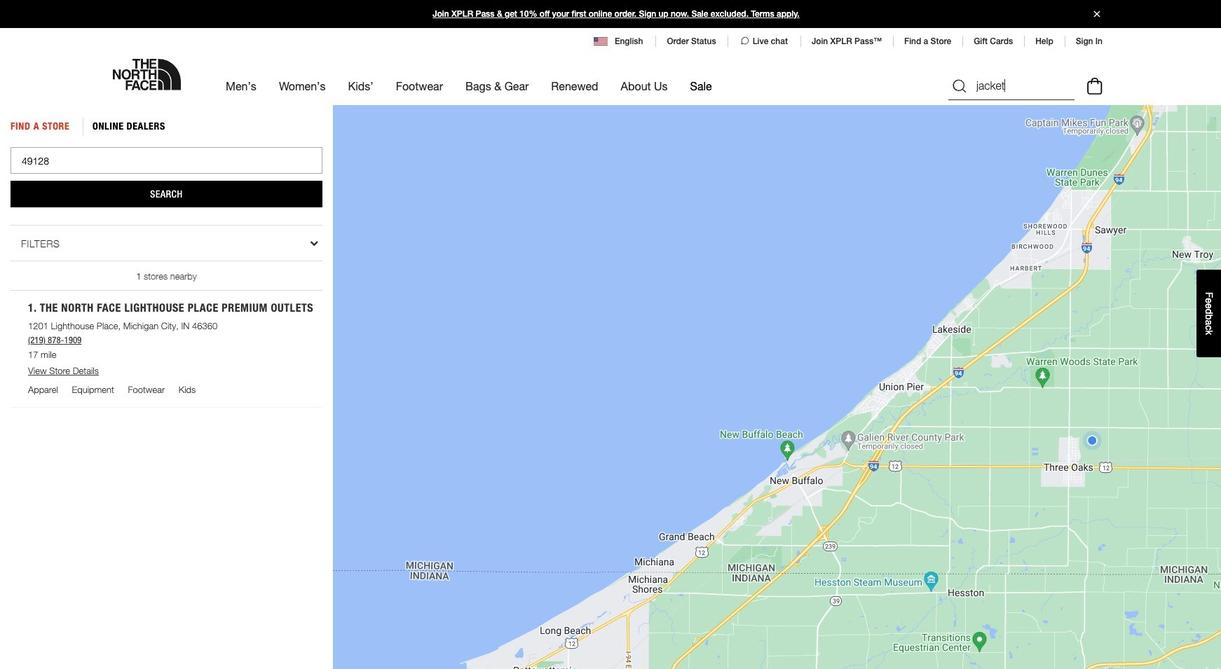 Task type: locate. For each thing, give the bounding box(es) containing it.
search all image
[[952, 78, 968, 94]]

the north face home page image
[[113, 59, 181, 90]]

close image
[[1088, 11, 1107, 17]]

Search search field
[[949, 72, 1075, 100]]



Task type: describe. For each thing, give the bounding box(es) containing it.
view cart image
[[1084, 75, 1107, 96]]



Task type: vqa. For each thing, say whether or not it's contained in the screenshot.
Estimated Tax Tooltip icon on the bottom of page
no



